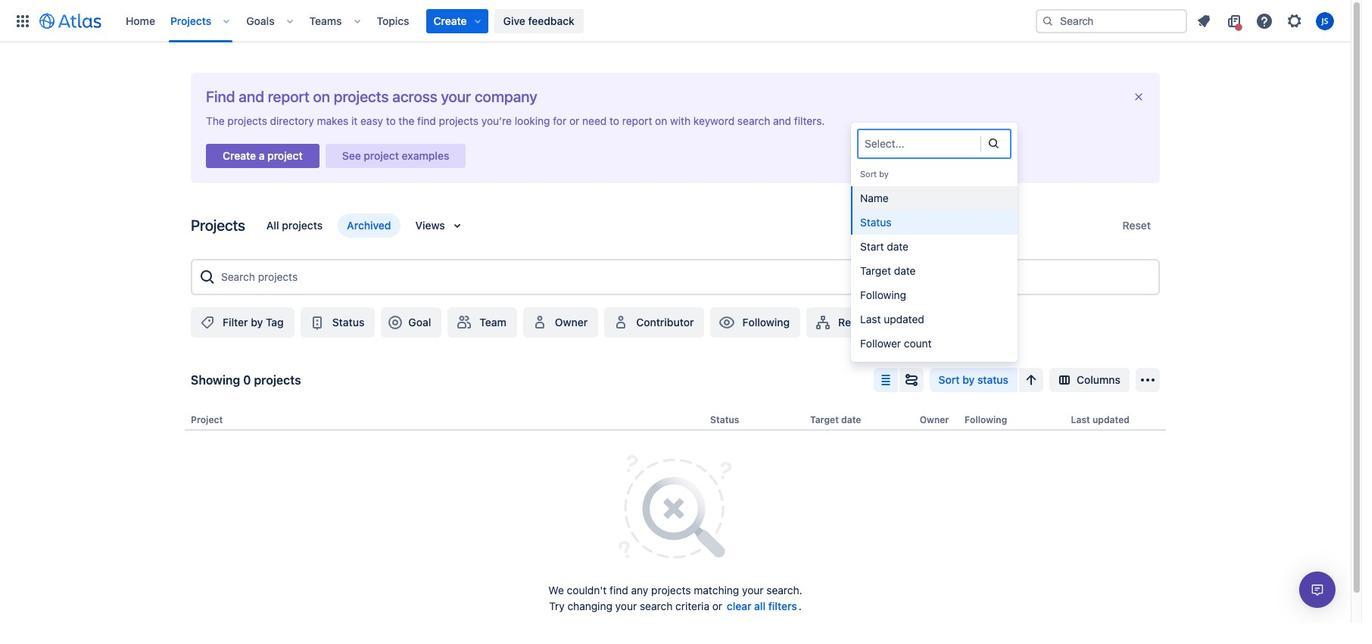 Task type: locate. For each thing, give the bounding box(es) containing it.
your down any
[[615, 600, 637, 613]]

see
[[342, 149, 361, 162]]

to left the
[[386, 114, 396, 127]]

search inside we couldn't find any projects matching your search. try changing your search criteria or clear all filters .
[[640, 600, 673, 613]]

None text field
[[865, 136, 868, 151]]

1 horizontal spatial report
[[622, 114, 652, 127]]

updated up follower count
[[884, 313, 924, 326]]

by
[[879, 169, 889, 179], [251, 316, 263, 329], [963, 373, 975, 386]]

contributor
[[636, 316, 694, 329]]

try
[[549, 600, 565, 613]]

0 vertical spatial date
[[887, 240, 909, 253]]

by inside popup button
[[963, 373, 975, 386]]

1 vertical spatial by
[[251, 316, 263, 329]]

0 vertical spatial find
[[417, 114, 436, 127]]

find and report on projects across your company
[[206, 88, 537, 105]]

2 vertical spatial your
[[615, 600, 637, 613]]

reporting
[[838, 316, 888, 329]]

1 horizontal spatial find
[[610, 584, 628, 597]]

0 horizontal spatial your
[[441, 88, 471, 105]]

and left the filters.
[[773, 114, 791, 127]]

0 vertical spatial report
[[268, 88, 310, 105]]

or down matching
[[712, 600, 723, 613]]

sort by status button
[[930, 368, 1018, 392]]

0 vertical spatial your
[[441, 88, 471, 105]]

criteria
[[676, 600, 710, 613]]

last updated
[[860, 313, 924, 326], [1071, 414, 1130, 426]]

filter by tag button
[[191, 307, 294, 338]]

a
[[259, 149, 265, 162]]

1 horizontal spatial project
[[364, 149, 399, 162]]

status inside status button
[[332, 316, 365, 329]]

report up the directory at the left
[[268, 88, 310, 105]]

0 horizontal spatial last updated
[[860, 313, 924, 326]]

1 horizontal spatial create
[[434, 14, 467, 27]]

create
[[434, 14, 467, 27], [223, 149, 256, 162]]

last updated for target date
[[860, 313, 924, 326]]

your for search.
[[742, 584, 764, 597]]

see project examples
[[342, 149, 449, 162]]

filter
[[223, 316, 248, 329]]

archived
[[347, 219, 391, 232]]

owner inside owner button
[[555, 316, 588, 329]]

0 horizontal spatial last
[[860, 313, 881, 326]]

last
[[860, 313, 881, 326], [1071, 414, 1090, 426]]

Search field
[[1036, 9, 1187, 33]]

create right topics
[[434, 14, 467, 27]]

2 horizontal spatial by
[[963, 373, 975, 386]]

following down status
[[965, 414, 1007, 426]]

updated down the 'columns'
[[1093, 414, 1130, 426]]

1 vertical spatial following
[[743, 316, 790, 329]]

target
[[860, 264, 891, 277], [810, 414, 839, 426]]

by left status
[[963, 373, 975, 386]]

last down columns dropdown button
[[1071, 414, 1090, 426]]

switch to... image
[[14, 12, 32, 30]]

tag image
[[198, 313, 217, 332]]

and
[[239, 88, 264, 105], [773, 114, 791, 127]]

sort up name
[[860, 169, 877, 179]]

following image
[[718, 313, 736, 332]]

or inside we couldn't find any projects matching your search. try changing your search criteria or clear all filters .
[[712, 600, 723, 613]]

sort inside sort by status popup button
[[939, 373, 960, 386]]

1 horizontal spatial status
[[710, 414, 739, 426]]

1 vertical spatial target date
[[810, 414, 861, 426]]

2 vertical spatial by
[[963, 373, 975, 386]]

following for target
[[965, 414, 1007, 426]]

create a project button
[[206, 139, 319, 173]]

2 vertical spatial following
[[965, 414, 1007, 426]]

reset button
[[1114, 214, 1160, 238]]

teams link
[[305, 9, 346, 33]]

1 vertical spatial and
[[773, 114, 791, 127]]

1 horizontal spatial following
[[860, 289, 906, 301]]

count
[[904, 337, 932, 350]]

examples
[[402, 149, 449, 162]]

search right keyword
[[738, 114, 770, 127]]

on up makes
[[313, 88, 330, 105]]

need
[[582, 114, 607, 127]]

banner
[[0, 0, 1351, 42]]

1 horizontal spatial search
[[738, 114, 770, 127]]

0 vertical spatial following
[[860, 289, 906, 301]]

1 vertical spatial last updated
[[1071, 414, 1130, 426]]

1 project from the left
[[267, 149, 303, 162]]

projects up 'search projects' icon
[[191, 217, 245, 234]]

projects link
[[166, 9, 216, 33]]

projects up criteria
[[651, 584, 691, 597]]

filters
[[768, 600, 797, 613]]

feedback
[[528, 14, 575, 27]]

updated
[[884, 313, 924, 326], [1093, 414, 1130, 426]]

all
[[754, 600, 766, 613]]

0 vertical spatial create
[[434, 14, 467, 27]]

follower
[[860, 337, 901, 350]]

0 vertical spatial target
[[860, 264, 891, 277]]

0 horizontal spatial and
[[239, 88, 264, 105]]

top element
[[9, 0, 1036, 42]]

teams
[[309, 14, 342, 27]]

columns button
[[1050, 368, 1130, 392]]

2 project from the left
[[364, 149, 399, 162]]

0 vertical spatial last
[[860, 313, 881, 326]]

your right across
[[441, 88, 471, 105]]

by inside button
[[251, 316, 263, 329]]

1 horizontal spatial on
[[655, 114, 667, 127]]

following up the reporting line
[[860, 289, 906, 301]]

1 vertical spatial find
[[610, 584, 628, 597]]

last updated down the 'columns'
[[1071, 414, 1130, 426]]

sort
[[860, 169, 877, 179], [939, 373, 960, 386]]

.
[[799, 600, 802, 613]]

to right need
[[610, 114, 619, 127]]

on
[[313, 88, 330, 105], [655, 114, 667, 127]]

1 horizontal spatial sort
[[939, 373, 960, 386]]

find
[[417, 114, 436, 127], [610, 584, 628, 597]]

1 vertical spatial your
[[742, 584, 764, 597]]

create inside button
[[223, 149, 256, 162]]

project right the see
[[364, 149, 399, 162]]

help image
[[1256, 12, 1274, 30]]

1 vertical spatial search
[[640, 600, 673, 613]]

views button
[[406, 214, 475, 238]]

updated for owner
[[1093, 414, 1130, 426]]

0 horizontal spatial owner
[[555, 316, 588, 329]]

projects up it
[[334, 88, 389, 105]]

by for sort by
[[879, 169, 889, 179]]

following right 'following' icon
[[743, 316, 790, 329]]

display as timeline image
[[902, 371, 921, 389]]

0 vertical spatial last updated
[[860, 313, 924, 326]]

owner
[[555, 316, 588, 329], [920, 414, 949, 426]]

projects left "you're"
[[439, 114, 479, 127]]

0 horizontal spatial create
[[223, 149, 256, 162]]

find left any
[[610, 584, 628, 597]]

1 horizontal spatial last
[[1071, 414, 1090, 426]]

topics link
[[372, 9, 414, 33]]

projects right home
[[170, 14, 211, 27]]

contributor button
[[605, 307, 705, 338]]

1 horizontal spatial target
[[860, 264, 891, 277]]

create inside popup button
[[434, 14, 467, 27]]

1 vertical spatial create
[[223, 149, 256, 162]]

topics
[[377, 14, 409, 27]]

close banner image
[[1133, 91, 1145, 103]]

0 horizontal spatial sort
[[860, 169, 877, 179]]

and right find
[[239, 88, 264, 105]]

owner button
[[523, 307, 598, 338]]

date
[[887, 240, 909, 253], [894, 264, 916, 277], [841, 414, 861, 426]]

2 horizontal spatial your
[[742, 584, 764, 597]]

1 vertical spatial updated
[[1093, 414, 1130, 426]]

project inside "button"
[[364, 149, 399, 162]]

0 horizontal spatial report
[[268, 88, 310, 105]]

0 vertical spatial updated
[[884, 313, 924, 326]]

2 vertical spatial date
[[841, 414, 861, 426]]

1 vertical spatial target
[[810, 414, 839, 426]]

last updated up follower count
[[860, 313, 924, 326]]

company
[[475, 88, 537, 105]]

1 horizontal spatial to
[[610, 114, 619, 127]]

more options image
[[1139, 371, 1157, 389]]

or
[[569, 114, 580, 127], [712, 600, 723, 613]]

showing 0 projects
[[191, 373, 301, 387]]

2 horizontal spatial following
[[965, 414, 1007, 426]]

0 vertical spatial sort
[[860, 169, 877, 179]]

projects right 0
[[254, 373, 301, 387]]

0 vertical spatial by
[[879, 169, 889, 179]]

last for target date
[[860, 313, 881, 326]]

0 horizontal spatial to
[[386, 114, 396, 127]]

projects right all at left top
[[282, 219, 323, 232]]

or for criteria
[[712, 600, 723, 613]]

0 horizontal spatial search
[[640, 600, 673, 613]]

0 vertical spatial status
[[860, 216, 892, 229]]

1 horizontal spatial last updated
[[1071, 414, 1130, 426]]

or right the for
[[569, 114, 580, 127]]

0 horizontal spatial or
[[569, 114, 580, 127]]

1 vertical spatial owner
[[920, 414, 949, 426]]

status
[[860, 216, 892, 229], [332, 316, 365, 329], [710, 414, 739, 426]]

on left "with"
[[655, 114, 667, 127]]

find
[[206, 88, 235, 105]]

0 vertical spatial projects
[[170, 14, 211, 27]]

0
[[243, 373, 251, 387]]

search.
[[767, 584, 802, 597]]

1 horizontal spatial your
[[615, 600, 637, 613]]

search down any
[[640, 600, 673, 613]]

by left tag in the left of the page
[[251, 316, 263, 329]]

following
[[860, 289, 906, 301], [743, 316, 790, 329], [965, 414, 1007, 426]]

create left a
[[223, 149, 256, 162]]

last updated for owner
[[1071, 414, 1130, 426]]

1 vertical spatial sort
[[939, 373, 960, 386]]

reporting line
[[838, 316, 908, 329]]

2 vertical spatial status
[[710, 414, 739, 426]]

0 horizontal spatial project
[[267, 149, 303, 162]]

1 vertical spatial status
[[332, 316, 365, 329]]

0 horizontal spatial status
[[332, 316, 365, 329]]

by up name
[[879, 169, 889, 179]]

0 horizontal spatial by
[[251, 316, 263, 329]]

1 vertical spatial report
[[622, 114, 652, 127]]

project right a
[[267, 149, 303, 162]]

create button
[[426, 9, 488, 33]]

0 horizontal spatial updated
[[884, 313, 924, 326]]

open intercom messenger image
[[1309, 581, 1327, 599]]

0 vertical spatial owner
[[555, 316, 588, 329]]

1 horizontal spatial or
[[712, 600, 723, 613]]

give
[[503, 14, 525, 27]]

last up follower at the bottom right of the page
[[860, 313, 881, 326]]

views
[[415, 219, 445, 232]]

1 vertical spatial or
[[712, 600, 723, 613]]

2 horizontal spatial status
[[860, 216, 892, 229]]

your up 'all'
[[742, 584, 764, 597]]

keyword
[[694, 114, 735, 127]]

last for owner
[[1071, 414, 1090, 426]]

1 horizontal spatial updated
[[1093, 414, 1130, 426]]

1 horizontal spatial owner
[[920, 414, 949, 426]]

all projects button
[[257, 214, 332, 238]]

1 horizontal spatial by
[[879, 169, 889, 179]]

project inside button
[[267, 149, 303, 162]]

projects
[[170, 14, 211, 27], [191, 217, 245, 234]]

find right the
[[417, 114, 436, 127]]

goals link
[[242, 9, 279, 33]]

sort right display as timeline image
[[939, 373, 960, 386]]

report
[[268, 88, 310, 105], [622, 114, 652, 127]]

start
[[860, 240, 884, 253]]

0 vertical spatial or
[[569, 114, 580, 127]]

1 vertical spatial last
[[1071, 414, 1090, 426]]

0 horizontal spatial following
[[743, 316, 790, 329]]

target date
[[860, 264, 916, 277], [810, 414, 861, 426]]

0 vertical spatial on
[[313, 88, 330, 105]]

following for start
[[860, 289, 906, 301]]

sort by
[[860, 169, 889, 179]]

project
[[267, 149, 303, 162], [364, 149, 399, 162]]

report right need
[[622, 114, 652, 127]]



Task type: describe. For each thing, give the bounding box(es) containing it.
1 horizontal spatial and
[[773, 114, 791, 127]]

1 vertical spatial projects
[[191, 217, 245, 234]]

goal
[[408, 316, 431, 329]]

1 to from the left
[[386, 114, 396, 127]]

by for filter by tag
[[251, 316, 263, 329]]

0 horizontal spatial target
[[810, 414, 839, 426]]

Search projects field
[[217, 264, 1153, 291]]

1 vertical spatial date
[[894, 264, 916, 277]]

give feedback button
[[494, 9, 584, 33]]

it
[[351, 114, 358, 127]]

directory
[[270, 114, 314, 127]]

easy
[[361, 114, 383, 127]]

your for company
[[441, 88, 471, 105]]

banner containing home
[[0, 0, 1351, 42]]

following button
[[711, 307, 801, 338]]

start date
[[860, 240, 909, 253]]

sort for sort by
[[860, 169, 877, 179]]

1 vertical spatial on
[[655, 114, 667, 127]]

any
[[631, 584, 648, 597]]

0 horizontal spatial find
[[417, 114, 436, 127]]

2 to from the left
[[610, 114, 619, 127]]

reset
[[1123, 219, 1151, 232]]

status for name
[[860, 216, 892, 229]]

status for project
[[710, 414, 739, 426]]

search projects image
[[198, 268, 217, 286]]

showing
[[191, 373, 240, 387]]

follower count
[[860, 337, 932, 350]]

clear
[[727, 600, 752, 613]]

filter by tag
[[223, 316, 284, 329]]

create a project
[[223, 149, 303, 162]]

see project examples button
[[325, 139, 466, 173]]

project
[[191, 414, 223, 426]]

projects inside button
[[282, 219, 323, 232]]

projects inside top element
[[170, 14, 211, 27]]

0 vertical spatial target date
[[860, 264, 916, 277]]

0 horizontal spatial on
[[313, 88, 330, 105]]

0 vertical spatial and
[[239, 88, 264, 105]]

account image
[[1316, 12, 1334, 30]]

search image
[[1042, 15, 1054, 27]]

across
[[392, 88, 437, 105]]

create for create a project
[[223, 149, 256, 162]]

status image
[[308, 313, 326, 332]]

create for create
[[434, 14, 467, 27]]

all
[[266, 219, 279, 232]]

with
[[670, 114, 691, 127]]

display as list image
[[877, 371, 895, 389]]

columns
[[1077, 373, 1121, 386]]

notifications image
[[1195, 12, 1213, 30]]

projects inside we couldn't find any projects matching your search. try changing your search criteria or clear all filters .
[[651, 584, 691, 597]]

clear all filters button
[[725, 598, 799, 617]]

updated for target date
[[884, 313, 924, 326]]

or for for
[[569, 114, 580, 127]]

0 vertical spatial search
[[738, 114, 770, 127]]

give feedback
[[503, 14, 575, 27]]

name
[[860, 192, 889, 204]]

following inside button
[[743, 316, 790, 329]]

goal button
[[381, 307, 442, 338]]

home link
[[121, 9, 160, 33]]

date for owner
[[841, 414, 861, 426]]

couldn't
[[567, 584, 607, 597]]

status
[[978, 373, 1009, 386]]

you're
[[481, 114, 512, 127]]

archived button
[[338, 214, 400, 238]]

matching
[[694, 584, 739, 597]]

by for sort by status
[[963, 373, 975, 386]]

reporting line button
[[807, 307, 919, 338]]

we couldn't find any projects matching your search. try changing your search criteria or clear all filters .
[[549, 584, 802, 613]]

open image
[[984, 134, 1003, 152]]

changing
[[568, 600, 613, 613]]

makes
[[317, 114, 349, 127]]

line
[[890, 316, 908, 329]]

the
[[206, 114, 225, 127]]

sort by status
[[939, 373, 1009, 386]]

select...
[[865, 137, 905, 150]]

home
[[126, 14, 155, 27]]

team button
[[448, 307, 517, 338]]

team
[[480, 316, 507, 329]]

the
[[399, 114, 414, 127]]

date for target date
[[887, 240, 909, 253]]

tag
[[266, 316, 284, 329]]

all projects
[[266, 219, 323, 232]]

looking
[[515, 114, 550, 127]]

for
[[553, 114, 567, 127]]

the projects directory makes it easy to the find projects you're looking for or need to report on with keyword search and filters.
[[206, 114, 825, 127]]

goals
[[246, 14, 275, 27]]

find inside we couldn't find any projects matching your search. try changing your search criteria or clear all filters .
[[610, 584, 628, 597]]

settings image
[[1286, 12, 1304, 30]]

filters.
[[794, 114, 825, 127]]

status button
[[300, 307, 375, 338]]

we
[[549, 584, 564, 597]]

projects right the
[[228, 114, 267, 127]]

sort for sort by status
[[939, 373, 960, 386]]

reverse sort order image
[[1022, 371, 1041, 389]]



Task type: vqa. For each thing, say whether or not it's contained in the screenshot.
by within the popup button
yes



